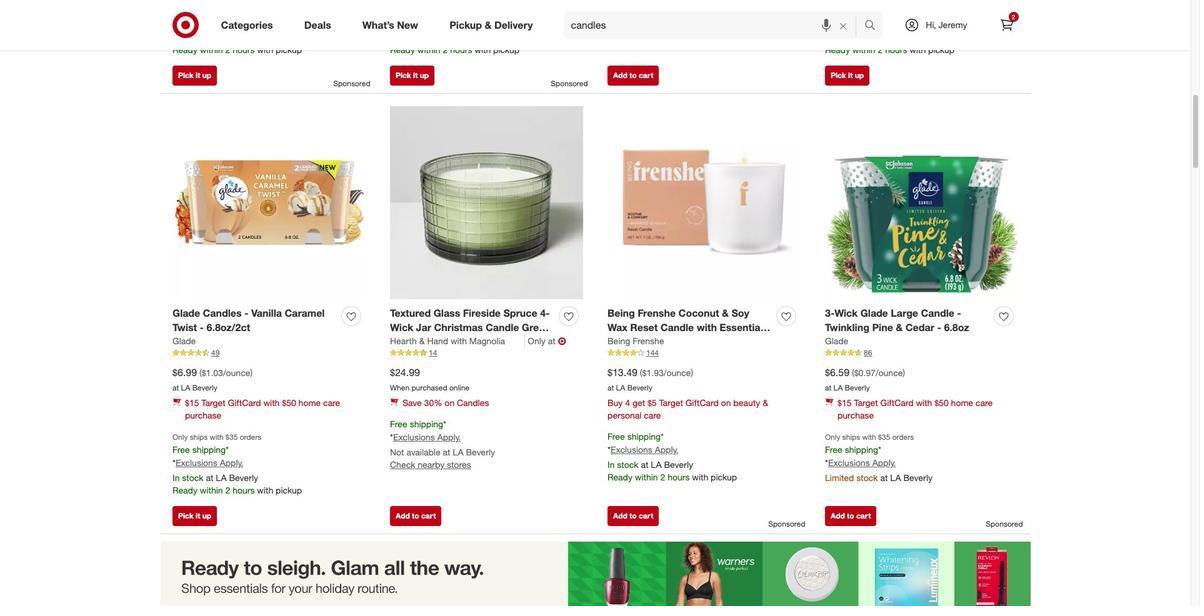 Task type: locate. For each thing, give the bounding box(es) containing it.
$15 target giftcard with $50 home care purchase up only ships with $35 orders
[[838, 398, 993, 421]]

$50 down 86 link
[[935, 398, 949, 408]]

hours
[[668, 19, 690, 29], [233, 44, 255, 55], [450, 44, 472, 55], [885, 44, 907, 55], [668, 472, 690, 482], [233, 485, 255, 496]]

at inside $6.59 ( $0.97 /ounce ) at la beverly
[[825, 383, 831, 393]]

free inside free shipping * exclusions apply. in stock at  la beverly ready within 2 hours with pickup
[[173, 4, 190, 14]]

candles
[[203, 307, 242, 320], [457, 398, 489, 408]]

( right $6.59
[[852, 368, 854, 378]]

1 horizontal spatial magnolia
[[469, 336, 505, 346]]

1 /ounce from the left
[[223, 368, 250, 378]]

2 purchase from the left
[[838, 410, 874, 421]]

2 ships from the left
[[842, 432, 860, 442]]

search button
[[859, 11, 889, 41]]

2 horizontal spatial care
[[976, 398, 993, 408]]

target down $6.59 ( $0.97 /ounce ) at la beverly
[[854, 398, 878, 408]]

target for $6.59
[[854, 398, 878, 408]]

1 horizontal spatial free shipping * * exclusions apply. in stock at  la beverly ready within 2 hours with pickup
[[825, 4, 954, 55]]

3 target from the left
[[854, 398, 878, 408]]

3 /ounce from the left
[[876, 368, 903, 378]]

pick it up button
[[173, 66, 217, 86], [390, 66, 435, 86], [825, 66, 870, 86], [173, 507, 217, 527]]

/ounce
[[223, 368, 250, 378], [664, 368, 691, 378], [876, 368, 903, 378]]

la inside only ships with $35 orders free shipping * * exclusions apply. in stock at  la beverly ready within 2 hours with pickup
[[216, 472, 227, 483]]

1 horizontal spatial giftcard
[[685, 398, 719, 408]]

2 $15 target giftcard with $50 home care purchase from the left
[[838, 398, 993, 421]]

- down jar
[[415, 336, 419, 348]]

candles down online
[[457, 398, 489, 408]]

add
[[613, 71, 627, 80], [396, 512, 410, 521], [613, 512, 627, 521], [831, 512, 845, 521]]

0 horizontal spatial free shipping * * exclusions apply. in stock at  la beverly ready within 2 hours with pickup
[[608, 431, 737, 482]]

1 horizontal spatial purchase
[[838, 410, 874, 421]]

orders inside only ships with $35 orders free shipping * * exclusions apply. in stock at  la beverly ready within 2 hours with pickup
[[240, 432, 261, 442]]

/ounce for $6.99
[[223, 368, 250, 378]]

care
[[323, 398, 340, 408], [976, 398, 993, 408], [644, 410, 661, 421]]

1 horizontal spatial home
[[951, 398, 973, 408]]

glade up pine
[[860, 307, 888, 320]]

2 horizontal spatial )
[[903, 368, 905, 378]]

hand
[[427, 336, 448, 346]]

frenshe inside being frenshe coconut & soy wax reset candle with essential oils - cashmere vanilla - 7oz
[[638, 307, 676, 320]]

1 horizontal spatial on
[[721, 398, 731, 408]]

candle down spruce
[[486, 321, 519, 334]]

0 horizontal spatial $50
[[282, 398, 296, 408]]

14 link
[[390, 348, 583, 359]]

1 horizontal spatial vanilla
[[687, 336, 718, 348]]

add to cart for 3-wick glade large candle - twinkling pine & cedar - 6.8oz
[[831, 512, 871, 521]]

1 horizontal spatial ships
[[842, 432, 860, 442]]

vanilla down "coconut" on the right bottom
[[687, 336, 718, 348]]

$35 down $6.99 ( $1.03 /ounce ) at la beverly
[[226, 432, 238, 442]]

1 horizontal spatial $50
[[935, 398, 949, 408]]

being
[[608, 307, 635, 320], [608, 336, 630, 346]]

) for $6.59
[[903, 368, 905, 378]]

what's
[[362, 18, 394, 31]]

textured
[[390, 307, 431, 320]]

/ounce inside $6.99 ( $1.03 /ounce ) at la beverly
[[223, 368, 250, 378]]

wick inside 3-wick glade large candle - twinkling pine & cedar - 6.8oz
[[835, 307, 858, 320]]

la inside free shipping * exclusions apply. in stock at  la beverly ready within 2 hours with pickup
[[216, 32, 227, 43]]

& right beauty
[[763, 398, 768, 408]]

textured glass fireside spruce 4-wick jar christmas candle green 24oz - hearth & hand™ with magnolia image
[[390, 106, 583, 299], [390, 106, 583, 299]]

4
[[625, 398, 630, 408]]

hearth & hand with magnolia
[[390, 336, 505, 346]]

ready inside * exclusions apply. at  la beverly ready within 2 hours with pickup
[[390, 44, 415, 55]]

& down christmas
[[457, 336, 464, 348]]

2 inside free shipping * exclusions apply. in stock at  la beverly ready within 2 hours with pickup
[[225, 44, 230, 55]]

candles up 6.8oz/2ct at the bottom left
[[203, 307, 242, 320]]

2 horizontal spatial candle
[[921, 307, 954, 320]]

home for 3-wick glade large candle - twinkling pine & cedar - 6.8oz
[[951, 398, 973, 408]]

exclusions inside free shipping * exclusions apply. in stock at  la beverly ready within 2 hours with pickup
[[176, 17, 217, 28]]

spruce
[[503, 307, 537, 320]]

pickup & delivery
[[449, 18, 533, 31]]

within inside * exclusions apply. at  la beverly ready within 2 hours with pickup
[[417, 44, 440, 55]]

) down 86 link
[[903, 368, 905, 378]]

deals
[[304, 18, 331, 31]]

exclusions inside only ships with $35 orders free shipping * * exclusions apply. in stock at  la beverly ready within 2 hours with pickup
[[176, 457, 217, 468]]

1 $15 target giftcard with $50 home care purchase from the left
[[185, 398, 340, 421]]

purchase down $6.99 ( $1.03 /ounce ) at la beverly
[[185, 410, 221, 421]]

in
[[608, 6, 615, 17], [173, 32, 180, 43], [825, 32, 832, 43], [608, 459, 615, 470], [173, 472, 180, 483]]

0 vertical spatial wick
[[835, 307, 858, 320]]

target right '$5'
[[659, 398, 683, 408]]

green
[[522, 321, 551, 334]]

up down * exclusions apply. at  la beverly ready within 2 hours with pickup
[[420, 71, 429, 80]]

free shipping * * exclusions apply. not available at la beverly check nearby stores
[[390, 419, 495, 470]]

& right pickup
[[485, 18, 492, 31]]

2 giftcard from the left
[[685, 398, 719, 408]]

advertisement region
[[160, 542, 1030, 606]]

0 vertical spatial candles
[[203, 307, 242, 320]]

on inside $13.49 ( $1.93 /ounce ) at la beverly buy 4 get $5 target giftcard on beauty & personal care sponsored
[[721, 398, 731, 408]]

frenshe inside 'link'
[[633, 336, 664, 346]]

to for 3-wick glade large candle - twinkling pine & cedar - 6.8oz
[[847, 512, 854, 521]]

3 ) from the left
[[903, 368, 905, 378]]

1 horizontal spatial /ounce
[[664, 368, 691, 378]]

*
[[878, 4, 881, 14], [173, 17, 176, 28], [390, 17, 393, 28], [825, 17, 828, 28], [443, 419, 446, 429], [661, 431, 664, 442], [390, 432, 393, 442], [608, 444, 611, 455], [226, 444, 229, 455], [878, 444, 881, 455], [173, 457, 176, 468], [825, 457, 828, 468]]

purchase for $6.99
[[185, 410, 221, 421]]

at inside free shipping * * exclusions apply. limited stock at  la beverly
[[880, 472, 888, 483]]

0 horizontal spatial giftcard
[[228, 398, 261, 408]]

0 horizontal spatial $15
[[185, 398, 199, 408]]

only
[[528, 336, 546, 346], [173, 432, 188, 442], [825, 432, 840, 442]]

2 on from the left
[[721, 398, 731, 408]]

& left soy
[[722, 307, 729, 320]]

0 horizontal spatial $35
[[226, 432, 238, 442]]

1 horizontal spatial (
[[640, 368, 642, 378]]

0 horizontal spatial glade link
[[173, 335, 196, 348]]

2 horizontal spatial target
[[854, 398, 878, 408]]

0 horizontal spatial on
[[445, 398, 455, 408]]

0 horizontal spatial magnolia
[[390, 350, 434, 363]]

add to cart for textured glass fireside spruce 4- wick jar christmas candle green 24oz - hearth & hand™ with magnolia
[[396, 512, 436, 521]]

vanilla left "caramel"
[[251, 307, 282, 320]]

beverly inside * exclusions apply. at  la beverly ready within 2 hours with pickup
[[447, 32, 476, 43]]

- left 7oz
[[720, 336, 724, 348]]

with
[[257, 44, 273, 55], [475, 44, 491, 55], [910, 44, 926, 55], [697, 321, 717, 334], [451, 336, 467, 346], [501, 336, 521, 348], [263, 398, 280, 408], [916, 398, 932, 408], [210, 432, 224, 442], [862, 432, 876, 442], [692, 472, 708, 482], [257, 485, 273, 496]]

0 horizontal spatial /ounce
[[223, 368, 250, 378]]

beverly
[[664, 6, 693, 17], [229, 32, 258, 43], [447, 32, 476, 43], [882, 32, 911, 43], [192, 383, 217, 393], [627, 383, 652, 393], [845, 383, 870, 393], [466, 447, 495, 457], [664, 459, 693, 470], [229, 472, 258, 483], [903, 472, 933, 483]]

2 horizontal spatial giftcard
[[880, 398, 914, 408]]

being frenshe
[[608, 336, 664, 346]]

1 vertical spatial candles
[[457, 398, 489, 408]]

2 target from the left
[[659, 398, 683, 408]]

1 vertical spatial magnolia
[[390, 350, 434, 363]]

coconut
[[678, 307, 719, 320]]

giftcard left beauty
[[685, 398, 719, 408]]

$50 for 3-wick glade large candle - twinkling pine & cedar - 6.8oz
[[935, 398, 949, 408]]

2 horizontal spatial (
[[852, 368, 854, 378]]

care for glade candles - vanilla caramel twist - 6.8oz/2ct
[[323, 398, 340, 408]]

pickup
[[276, 44, 302, 55], [493, 44, 519, 55], [928, 44, 954, 55], [711, 472, 737, 482], [276, 485, 302, 496]]

1 horizontal spatial $15 target giftcard with $50 home care purchase
[[838, 398, 993, 421]]

1 vertical spatial being
[[608, 336, 630, 346]]

textured glass fireside spruce 4- wick jar christmas candle green 24oz - hearth & hand™ with magnolia link
[[390, 307, 554, 363]]

frenshe
[[638, 307, 676, 320], [633, 336, 664, 346]]

ships
[[190, 432, 208, 442], [842, 432, 860, 442]]

magnolia up $24.99
[[390, 350, 434, 363]]

being frenshe coconut & soy wax reset candle with essential oils - cashmere vanilla - 7oz image
[[608, 106, 801, 299], [608, 106, 801, 299]]

beverly inside $6.99 ( $1.03 /ounce ) at la beverly
[[192, 383, 217, 393]]

up down only ships with $35 orders free shipping * * exclusions apply. in stock at  la beverly ready within 2 hours with pickup
[[202, 512, 211, 521]]

0 horizontal spatial vanilla
[[251, 307, 282, 320]]

being up wax
[[608, 307, 635, 320]]

to for being frenshe coconut & soy wax reset candle with essential oils - cashmere vanilla - 7oz
[[629, 512, 637, 521]]

0 horizontal spatial care
[[323, 398, 340, 408]]

0 horizontal spatial (
[[199, 368, 202, 378]]

$35 for only ships with $35 orders free shipping * * exclusions apply. in stock at  la beverly ready within 2 hours with pickup
[[226, 432, 238, 442]]

$5
[[648, 398, 657, 408]]

1 horizontal spatial orders
[[892, 432, 914, 442]]

within inside in stock at  la beverly ready within 2 hours
[[635, 19, 658, 29]]

sponsored
[[333, 79, 370, 88], [551, 79, 588, 88], [768, 520, 805, 529], [986, 520, 1023, 529]]

2 glade link from the left
[[825, 335, 848, 348]]

wick up 24oz
[[390, 321, 413, 334]]

la inside in stock at  la beverly ready within 2 hours
[[651, 6, 662, 17]]

only inside only ships with $35 orders free shipping * * exclusions apply. in stock at  la beverly ready within 2 hours with pickup
[[173, 432, 188, 442]]

candle inside being frenshe coconut & soy wax reset candle with essential oils - cashmere vanilla - 7oz
[[661, 321, 694, 334]]

deals link
[[294, 11, 347, 39]]

at inside $6.99 ( $1.03 /ounce ) at la beverly
[[173, 383, 179, 393]]

2 horizontal spatial /ounce
[[876, 368, 903, 378]]

at inside in stock at  la beverly ready within 2 hours
[[641, 6, 648, 17]]

3-wick glade large candle - twinkling pine & cedar - 6.8oz image
[[825, 106, 1018, 299], [825, 106, 1018, 299]]

reset
[[630, 321, 658, 334]]

beauty
[[733, 398, 760, 408]]

ships inside only ships with $35 orders free shipping * * exclusions apply. in stock at  la beverly ready within 2 hours with pickup
[[190, 432, 208, 442]]

0 horizontal spatial purchase
[[185, 410, 221, 421]]

3 ( from the left
[[852, 368, 854, 378]]

being inside being frenshe coconut & soy wax reset candle with essential oils - cashmere vanilla - 7oz
[[608, 307, 635, 320]]

being down wax
[[608, 336, 630, 346]]

beverly inside $6.59 ( $0.97 /ounce ) at la beverly
[[845, 383, 870, 393]]

giftcard down $6.99 ( $1.03 /ounce ) at la beverly
[[228, 398, 261, 408]]

target
[[201, 398, 225, 408], [659, 398, 683, 408], [854, 398, 878, 408]]

1 horizontal spatial $15
[[838, 398, 852, 408]]

$35 for only ships with $35 orders
[[878, 432, 890, 442]]

( inside $6.99 ( $1.03 /ounce ) at la beverly
[[199, 368, 202, 378]]

giftcard for $6.99
[[228, 398, 261, 408]]

only inside the only at ¬
[[528, 336, 546, 346]]

1 being from the top
[[608, 307, 635, 320]]

1 horizontal spatial only
[[528, 336, 546, 346]]

1 horizontal spatial $35
[[878, 432, 890, 442]]

1 ) from the left
[[250, 368, 253, 378]]

at inside the free shipping * * exclusions apply. not available at la beverly check nearby stores
[[443, 447, 450, 457]]

/ounce down 49 "link"
[[223, 368, 250, 378]]

2 hearth from the left
[[422, 336, 455, 348]]

glade candles - vanilla caramel twist - 6.8oz/2ct image
[[173, 106, 366, 299], [173, 106, 366, 299]]

1 horizontal spatial care
[[644, 410, 661, 421]]

1 home from the left
[[299, 398, 321, 408]]

2 home from the left
[[951, 398, 973, 408]]

it
[[196, 71, 200, 80], [413, 71, 418, 80], [848, 71, 853, 80], [196, 512, 200, 521]]

2 /ounce from the left
[[664, 368, 691, 378]]

1 orders from the left
[[240, 432, 261, 442]]

( right $6.99
[[199, 368, 202, 378]]

) down '144' link
[[691, 368, 693, 378]]

1 vertical spatial frenshe
[[633, 336, 664, 346]]

2 $35 from the left
[[878, 432, 890, 442]]

free inside the free shipping * * exclusions apply. not available at la beverly check nearby stores
[[390, 419, 407, 429]]

within
[[635, 19, 658, 29], [200, 44, 223, 55], [417, 44, 440, 55], [852, 44, 875, 55], [635, 472, 658, 482], [200, 485, 223, 496]]

0 horizontal spatial ships
[[190, 432, 208, 442]]

glade down twist
[[173, 336, 196, 346]]

) inside $6.59 ( $0.97 /ounce ) at la beverly
[[903, 368, 905, 378]]

1 $35 from the left
[[226, 432, 238, 442]]

giftcard down $6.59 ( $0.97 /ounce ) at la beverly
[[880, 398, 914, 408]]

0 horizontal spatial only
[[173, 432, 188, 442]]

1 horizontal spatial wick
[[835, 307, 858, 320]]

0 vertical spatial frenshe
[[638, 307, 676, 320]]

1 horizontal spatial glade link
[[825, 335, 848, 348]]

2 $50 from the left
[[935, 398, 949, 408]]

glade up twist
[[173, 307, 200, 320]]

$15 down $6.99
[[185, 398, 199, 408]]

1 purchase from the left
[[185, 410, 221, 421]]

3 giftcard from the left
[[880, 398, 914, 408]]

with inside being frenshe coconut & soy wax reset candle with essential oils - cashmere vanilla - 7oz
[[697, 321, 717, 334]]

0 horizontal spatial hearth
[[390, 336, 417, 346]]

shipping inside free shipping * exclusions apply. in stock at  la beverly ready within 2 hours with pickup
[[192, 4, 226, 14]]

2 ) from the left
[[691, 368, 693, 378]]

being inside 'link'
[[608, 336, 630, 346]]

only for only ships with $35 orders free shipping * * exclusions apply. in stock at  la beverly ready within 2 hours with pickup
[[173, 432, 188, 442]]

1 hearth from the left
[[390, 336, 417, 346]]

1 $50 from the left
[[282, 398, 296, 408]]

¬
[[558, 335, 566, 348]]

/ounce down 86 link
[[876, 368, 903, 378]]

apply.
[[220, 17, 243, 28], [437, 17, 461, 28], [872, 17, 896, 28], [437, 432, 461, 442], [655, 444, 678, 455], [220, 457, 243, 468], [872, 457, 896, 468]]

2 orders from the left
[[892, 432, 914, 442]]

$24.99 when purchased online
[[390, 366, 469, 393]]

glade inside glade candles - vanilla caramel twist - 6.8oz/2ct
[[173, 307, 200, 320]]

being frenshe coconut & soy wax reset candle with essential oils - cashmere vanilla - 7oz
[[608, 307, 763, 348]]

add to cart button for 3-wick glade large candle - twinkling pine & cedar - 6.8oz
[[825, 507, 877, 527]]

$50 down 49 "link"
[[282, 398, 296, 408]]

2 horizontal spatial only
[[825, 432, 840, 442]]

hearth & hand with magnolia link
[[390, 335, 525, 348]]

glade link
[[173, 335, 196, 348], [825, 335, 848, 348]]

1 $15 from the left
[[185, 398, 199, 408]]

0 horizontal spatial home
[[299, 398, 321, 408]]

1 horizontal spatial hearth
[[422, 336, 455, 348]]

2 being from the top
[[608, 336, 630, 346]]

magnolia inside "textured glass fireside spruce 4- wick jar christmas candle green 24oz - hearth & hand™ with magnolia"
[[390, 350, 434, 363]]

1 horizontal spatial )
[[691, 368, 693, 378]]

purchase
[[185, 410, 221, 421], [838, 410, 874, 421]]

1 glade link from the left
[[173, 335, 196, 348]]

add for being frenshe coconut & soy wax reset candle with essential oils - cashmere vanilla - 7oz
[[613, 512, 627, 521]]

0 horizontal spatial orders
[[240, 432, 261, 442]]

2 ( from the left
[[640, 368, 642, 378]]

0 horizontal spatial candle
[[486, 321, 519, 334]]

christmas
[[434, 321, 483, 334]]

0 vertical spatial magnolia
[[469, 336, 505, 346]]

0 horizontal spatial wick
[[390, 321, 413, 334]]

beverly inside the free shipping * * exclusions apply. not available at la beverly check nearby stores
[[466, 447, 495, 457]]

la inside the free shipping * * exclusions apply. not available at la beverly check nearby stores
[[453, 447, 464, 457]]

stock inside free shipping * exclusions apply. in stock at  la beverly ready within 2 hours with pickup
[[182, 32, 203, 43]]

$15 down $6.59
[[838, 398, 852, 408]]

within inside free shipping * exclusions apply. in stock at  la beverly ready within 2 hours with pickup
[[200, 44, 223, 55]]

( inside $6.59 ( $0.97 /ounce ) at la beverly
[[852, 368, 854, 378]]

frenshe up 144
[[633, 336, 664, 346]]

1 vertical spatial wick
[[390, 321, 413, 334]]

cart for textured glass fireside spruce 4- wick jar christmas candle green 24oz - hearth & hand™ with magnolia
[[421, 512, 436, 521]]

ready inside only ships with $35 orders free shipping * * exclusions apply. in stock at  la beverly ready within 2 hours with pickup
[[173, 485, 197, 496]]

$15
[[185, 398, 199, 408], [838, 398, 852, 408]]

1 giftcard from the left
[[228, 398, 261, 408]]

0 horizontal spatial $15 target giftcard with $50 home care purchase
[[185, 398, 340, 421]]

1 ( from the left
[[199, 368, 202, 378]]

0 vertical spatial vanilla
[[251, 307, 282, 320]]

beverly inside only ships with $35 orders free shipping * * exclusions apply. in stock at  la beverly ready within 2 hours with pickup
[[229, 472, 258, 483]]

with inside "textured glass fireside spruce 4- wick jar christmas candle green 24oz - hearth & hand™ with magnolia"
[[501, 336, 521, 348]]

target down $6.99 ( $1.03 /ounce ) at la beverly
[[201, 398, 225, 408]]

candle up cedar
[[921, 307, 954, 320]]

ready
[[608, 19, 632, 29], [173, 44, 197, 55], [390, 44, 415, 55], [825, 44, 850, 55], [608, 472, 632, 482], [173, 485, 197, 496]]

)
[[250, 368, 253, 378], [691, 368, 693, 378], [903, 368, 905, 378]]

/ounce inside $13.49 ( $1.93 /ounce ) at la beverly buy 4 get $5 target giftcard on beauty & personal care sponsored
[[664, 368, 691, 378]]

being for being frenshe coconut & soy wax reset candle with essential oils - cashmere vanilla - 7oz
[[608, 307, 635, 320]]

1 horizontal spatial candle
[[661, 321, 694, 334]]

frenshe up "reset"
[[638, 307, 676, 320]]

wick up twinkling
[[835, 307, 858, 320]]

$15 for $6.59
[[838, 398, 852, 408]]

vanilla inside being frenshe coconut & soy wax reset candle with essential oils - cashmere vanilla - 7oz
[[687, 336, 718, 348]]

magnolia up 14 link
[[469, 336, 505, 346]]

home
[[299, 398, 321, 408], [951, 398, 973, 408]]

hand™
[[467, 336, 498, 348]]

2 $15 from the left
[[838, 398, 852, 408]]

glade link down twinkling
[[825, 335, 848, 348]]

$35 up free shipping * * exclusions apply. limited stock at  la beverly
[[878, 432, 890, 442]]

& down large
[[896, 321, 903, 334]]

apply. inside free shipping * exclusions apply. in stock at  la beverly ready within 2 hours with pickup
[[220, 17, 243, 28]]

glade
[[173, 307, 200, 320], [860, 307, 888, 320], [173, 336, 196, 346], [825, 336, 848, 346]]

giftcard for $6.59
[[880, 398, 914, 408]]

pick it up
[[178, 71, 211, 80], [396, 71, 429, 80], [831, 71, 864, 80], [178, 512, 211, 521]]

( right $13.49
[[640, 368, 642, 378]]

- inside "textured glass fireside spruce 4- wick jar christmas candle green 24oz - hearth & hand™ with magnolia"
[[415, 336, 419, 348]]

3-wick glade large candle - twinkling pine & cedar - 6.8oz
[[825, 307, 969, 334]]

on right 30%
[[445, 398, 455, 408]]

wick
[[835, 307, 858, 320], [390, 321, 413, 334]]

up down search button
[[855, 71, 864, 80]]

exclusions
[[176, 17, 217, 28], [393, 17, 435, 28], [828, 17, 870, 28], [393, 432, 435, 442], [611, 444, 652, 455], [176, 457, 217, 468], [828, 457, 870, 468]]

candle up cashmere
[[661, 321, 694, 334]]

$35
[[226, 432, 238, 442], [878, 432, 890, 442]]

candle inside 3-wick glade large candle - twinkling pine & cedar - 6.8oz
[[921, 307, 954, 320]]

86 link
[[825, 348, 1018, 359]]

14
[[429, 348, 437, 358]]

$13.49
[[608, 366, 637, 379]]

-
[[244, 307, 248, 320], [957, 307, 961, 320], [200, 321, 204, 334], [937, 321, 941, 334], [415, 336, 419, 348], [629, 336, 633, 348], [720, 336, 724, 348]]

$15 target giftcard with $50 home care purchase down 49 "link"
[[185, 398, 340, 421]]

0 horizontal spatial candles
[[203, 307, 242, 320]]

1 ships from the left
[[190, 432, 208, 442]]

1 vertical spatial vanilla
[[687, 336, 718, 348]]

purchase up only ships with $35 orders
[[838, 410, 874, 421]]

) down 49 "link"
[[250, 368, 253, 378]]

) inside $6.99 ( $1.03 /ounce ) at la beverly
[[250, 368, 253, 378]]

ships up free shipping * * exclusions apply. limited stock at  la beverly
[[842, 432, 860, 442]]

add to cart button
[[608, 66, 659, 86], [390, 507, 441, 527], [608, 507, 659, 527], [825, 507, 877, 527]]

1 target from the left
[[201, 398, 225, 408]]

0 vertical spatial being
[[608, 307, 635, 320]]

on left beauty
[[721, 398, 731, 408]]

$50
[[282, 398, 296, 408], [935, 398, 949, 408]]

ships down $6.99 ( $1.03 /ounce ) at la beverly
[[190, 432, 208, 442]]

0 horizontal spatial )
[[250, 368, 253, 378]]

delivery
[[494, 18, 533, 31]]

0 horizontal spatial target
[[201, 398, 225, 408]]

1 horizontal spatial target
[[659, 398, 683, 408]]

glade link down twist
[[173, 335, 196, 348]]

) for $6.99
[[250, 368, 253, 378]]

/ounce down '144' link
[[664, 368, 691, 378]]

& inside $13.49 ( $1.93 /ounce ) at la beverly buy 4 get $5 target giftcard on beauty & personal care sponsored
[[763, 398, 768, 408]]

on
[[445, 398, 455, 408], [721, 398, 731, 408]]

in inside in stock at  la beverly ready within 2 hours
[[608, 6, 615, 17]]

beverly inside $13.49 ( $1.93 /ounce ) at la beverly buy 4 get $5 target giftcard on beauty & personal care sponsored
[[627, 383, 652, 393]]



Task type: describe. For each thing, give the bounding box(es) containing it.
hours inside * exclusions apply. at  la beverly ready within 2 hours with pickup
[[450, 44, 472, 55]]

target for $6.99
[[201, 398, 225, 408]]

care for 3-wick glade large candle - twinkling pine & cedar - 6.8oz
[[976, 398, 993, 408]]

cashmere
[[635, 336, 684, 348]]

pickup inside only ships with $35 orders free shipping * * exclusions apply. in stock at  la beverly ready within 2 hours with pickup
[[276, 485, 302, 496]]

free inside only ships with $35 orders free shipping * * exclusions apply. in stock at  la beverly ready within 2 hours with pickup
[[173, 444, 190, 455]]

free shipping * exclusions apply. in stock at  la beverly ready within 2 hours with pickup
[[173, 4, 302, 55]]

only for only ships with $35 orders
[[825, 432, 840, 442]]

pickup & delivery link
[[439, 11, 548, 39]]

categories link
[[210, 11, 289, 39]]

frenshe for being frenshe coconut & soy wax reset candle with essential oils - cashmere vanilla - 7oz
[[638, 307, 676, 320]]

& inside "textured glass fireside spruce 4- wick jar christmas candle green 24oz - hearth & hand™ with magnolia"
[[457, 336, 464, 348]]

cart for 3-wick glade large candle - twinkling pine & cedar - 6.8oz
[[856, 512, 871, 521]]

$6.59
[[825, 366, 849, 379]]

glade inside 3-wick glade large candle - twinkling pine & cedar - 6.8oz
[[860, 307, 888, 320]]

beverly inside free shipping * exclusions apply. in stock at  la beverly ready within 2 hours with pickup
[[229, 32, 258, 43]]

orders for only ships with $35 orders free shipping * * exclusions apply. in stock at  la beverly ready within 2 hours with pickup
[[240, 432, 261, 442]]

online
[[449, 383, 469, 393]]

only ships with $35 orders
[[825, 432, 914, 442]]

& inside 3-wick glade large candle - twinkling pine & cedar - 6.8oz
[[896, 321, 903, 334]]

2 link
[[993, 11, 1020, 39]]

home for glade candles - vanilla caramel twist - 6.8oz/2ct
[[299, 398, 321, 408]]

ships for only ships with $35 orders free shipping * * exclusions apply. in stock at  la beverly ready within 2 hours with pickup
[[190, 432, 208, 442]]

exclusions inside free shipping * * exclusions apply. limited stock at  la beverly
[[828, 457, 870, 468]]

candles inside glade candles - vanilla caramel twist - 6.8oz/2ct
[[203, 307, 242, 320]]

/ounce for $6.59
[[876, 368, 903, 378]]

in stock at  la beverly ready within 2 hours
[[608, 6, 693, 29]]

at inside the only at ¬
[[548, 336, 555, 346]]

24oz
[[390, 336, 412, 348]]

ships for only ships with $35 orders
[[842, 432, 860, 442]]

limited
[[825, 472, 854, 483]]

frenshe for being frenshe
[[633, 336, 664, 346]]

care inside $13.49 ( $1.93 /ounce ) at la beverly buy 4 get $5 target giftcard on beauty & personal care sponsored
[[644, 410, 661, 421]]

magnolia inside hearth & hand with magnolia link
[[469, 336, 505, 346]]

add to cart button for being frenshe coconut & soy wax reset candle with essential oils - cashmere vanilla - 7oz
[[608, 507, 659, 527]]

twist
[[173, 321, 197, 334]]

( inside $13.49 ( $1.93 /ounce ) at la beverly buy 4 get $5 target giftcard on beauty & personal care sponsored
[[640, 368, 642, 378]]

* exclusions apply. at  la beverly ready within 2 hours with pickup
[[390, 17, 519, 55]]

& inside being frenshe coconut & soy wax reset candle with essential oils - cashmere vanilla - 7oz
[[722, 307, 729, 320]]

exclusions inside * exclusions apply. at  la beverly ready within 2 hours with pickup
[[393, 17, 435, 28]]

- up 6.8oz
[[957, 307, 961, 320]]

1 on from the left
[[445, 398, 455, 408]]

add for textured glass fireside spruce 4- wick jar christmas candle green 24oz - hearth & hand™ with magnolia
[[396, 512, 410, 521]]

check nearby stores button
[[390, 459, 471, 471]]

add to cart button for textured glass fireside spruce 4- wick jar christmas candle green 24oz - hearth & hand™ with magnolia
[[390, 507, 441, 527]]

glade candles - vanilla caramel twist - 6.8oz/2ct link
[[173, 307, 336, 335]]

save 30% on candles
[[403, 398, 489, 408]]

30%
[[424, 398, 442, 408]]

when
[[390, 383, 410, 393]]

purchased
[[412, 383, 447, 393]]

twinkling
[[825, 321, 869, 334]]

categories
[[221, 18, 273, 31]]

la inside $6.59 ( $0.97 /ounce ) at la beverly
[[834, 383, 843, 393]]

within inside only ships with $35 orders free shipping * * exclusions apply. in stock at  la beverly ready within 2 hours with pickup
[[200, 485, 223, 496]]

at inside $13.49 ( $1.93 /ounce ) at la beverly buy 4 get $5 target giftcard on beauty & personal care sponsored
[[608, 383, 614, 393]]

in inside free shipping * exclusions apply. in stock at  la beverly ready within 2 hours with pickup
[[173, 32, 180, 43]]

$1.03
[[202, 368, 223, 378]]

- right oils at the right of the page
[[629, 336, 633, 348]]

cedar
[[906, 321, 934, 334]]

essential
[[720, 321, 763, 334]]

4-
[[540, 307, 550, 320]]

available
[[407, 447, 440, 457]]

hours inside only ships with $35 orders free shipping * * exclusions apply. in stock at  la beverly ready within 2 hours with pickup
[[233, 485, 255, 496]]

apply. inside free shipping * * exclusions apply. limited stock at  la beverly
[[872, 457, 896, 468]]

stock inside only ships with $35 orders free shipping * * exclusions apply. in stock at  la beverly ready within 2 hours with pickup
[[182, 472, 203, 483]]

nearby
[[418, 459, 444, 470]]

apply. inside the free shipping * * exclusions apply. not available at la beverly check nearby stores
[[437, 432, 461, 442]]

target inside $13.49 ( $1.93 /ounce ) at la beverly buy 4 get $5 target giftcard on beauty & personal care sponsored
[[659, 398, 683, 408]]

$0.97
[[854, 368, 876, 378]]

ready inside in stock at  la beverly ready within 2 hours
[[608, 19, 632, 29]]

hours inside in stock at  la beverly ready within 2 hours
[[668, 19, 690, 29]]

* inside * exclusions apply. at  la beverly ready within 2 hours with pickup
[[390, 17, 393, 28]]

86
[[864, 348, 872, 358]]

- left 6.8oz
[[937, 321, 941, 334]]

at inside free shipping * exclusions apply. in stock at  la beverly ready within 2 hours with pickup
[[206, 32, 213, 43]]

being for being frenshe
[[608, 336, 630, 346]]

only ships with $35 orders free shipping * * exclusions apply. in stock at  la beverly ready within 2 hours with pickup
[[173, 432, 302, 496]]

only for only at ¬
[[528, 336, 546, 346]]

hearth inside "textured glass fireside spruce 4- wick jar christmas candle green 24oz - hearth & hand™ with magnolia"
[[422, 336, 455, 348]]

save
[[403, 398, 422, 408]]

hours inside free shipping * exclusions apply. in stock at  la beverly ready within 2 hours with pickup
[[233, 44, 255, 55]]

orders for only ships with $35 orders
[[892, 432, 914, 442]]

at inside * exclusions apply. at  la beverly ready within 2 hours with pickup
[[423, 32, 431, 43]]

apply. inside * exclusions apply. at  la beverly ready within 2 hours with pickup
[[437, 17, 461, 28]]

144 link
[[608, 348, 801, 359]]

la inside free shipping * * exclusions apply. limited stock at  la beverly
[[890, 472, 901, 483]]

2 inside in stock at  la beverly ready within 2 hours
[[660, 19, 665, 29]]

exclusions inside the free shipping * * exclusions apply. not available at la beverly check nearby stores
[[393, 432, 435, 442]]

144
[[646, 348, 659, 358]]

get
[[632, 398, 645, 408]]

soy
[[732, 307, 749, 320]]

$6.99
[[173, 366, 197, 379]]

ready inside free shipping * exclusions apply. in stock at  la beverly ready within 2 hours with pickup
[[173, 44, 197, 55]]

candle inside "textured glass fireside spruce 4- wick jar christmas candle green 24oz - hearth & hand™ with magnolia"
[[486, 321, 519, 334]]

wax
[[608, 321, 627, 334]]

beverly inside in stock at  la beverly ready within 2 hours
[[664, 6, 693, 17]]

jeremy
[[938, 19, 967, 30]]

1 horizontal spatial candles
[[457, 398, 489, 408]]

$50 for glade candles - vanilla caramel twist - 6.8oz/2ct
[[282, 398, 296, 408]]

check
[[390, 459, 415, 470]]

at inside only ships with $35 orders free shipping * * exclusions apply. in stock at  la beverly ready within 2 hours with pickup
[[206, 472, 213, 483]]

$24.99
[[390, 366, 420, 379]]

purchase for $6.59
[[838, 410, 874, 421]]

$15 target giftcard with $50 home care purchase for $6.59
[[838, 398, 993, 421]]

glass
[[434, 307, 460, 320]]

) inside $13.49 ( $1.93 /ounce ) at la beverly buy 4 get $5 target giftcard on beauty & personal care sponsored
[[691, 368, 693, 378]]

with inside free shipping * exclusions apply. in stock at  la beverly ready within 2 hours with pickup
[[257, 44, 273, 55]]

being frenshe link
[[608, 335, 664, 348]]

free inside free shipping * * exclusions apply. limited stock at  la beverly
[[825, 444, 842, 455]]

2 inside only ships with $35 orders free shipping * * exclusions apply. in stock at  la beverly ready within 2 hours with pickup
[[225, 485, 230, 496]]

vanilla inside glade candles - vanilla caramel twist - 6.8oz/2ct
[[251, 307, 282, 320]]

la inside $6.99 ( $1.03 /ounce ) at la beverly
[[181, 383, 190, 393]]

large
[[891, 307, 918, 320]]

jar
[[416, 321, 431, 334]]

49 link
[[173, 348, 366, 359]]

3-
[[825, 307, 835, 320]]

beverly inside free shipping * * exclusions apply. limited stock at  la beverly
[[903, 472, 933, 483]]

& down jar
[[419, 336, 425, 346]]

what's new link
[[352, 11, 434, 39]]

- right twist
[[200, 321, 204, 334]]

being frenshe coconut & soy wax reset candle with essential oils - cashmere vanilla - 7oz link
[[608, 307, 771, 348]]

glade link for glade candles - vanilla caramel twist - 6.8oz/2ct
[[173, 335, 196, 348]]

pickup inside free shipping * exclusions apply. in stock at  la beverly ready within 2 hours with pickup
[[276, 44, 302, 55]]

up down free shipping * exclusions apply. in stock at  la beverly ready within 2 hours with pickup
[[202, 71, 211, 80]]

add to cart for being frenshe coconut & soy wax reset candle with essential oils - cashmere vanilla - 7oz
[[613, 512, 653, 521]]

49
[[211, 348, 220, 358]]

$13.49 ( $1.93 /ounce ) at la beverly buy 4 get $5 target giftcard on beauty & personal care sponsored
[[608, 366, 805, 529]]

$1.93
[[642, 368, 664, 378]]

to for textured glass fireside spruce 4- wick jar christmas candle green 24oz - hearth & hand™ with magnolia
[[412, 512, 419, 521]]

la inside $13.49 ( $1.93 /ounce ) at la beverly buy 4 get $5 target giftcard on beauty & personal care sponsored
[[616, 383, 625, 393]]

stock inside free shipping * * exclusions apply. limited stock at  la beverly
[[856, 472, 878, 483]]

hi,
[[926, 19, 936, 30]]

add for 3-wick glade large candle - twinkling pine & cedar - 6.8oz
[[831, 512, 845, 521]]

cart for being frenshe coconut & soy wax reset candle with essential oils - cashmere vanilla - 7oz
[[639, 512, 653, 521]]

wick inside "textured glass fireside spruce 4- wick jar christmas candle green 24oz - hearth & hand™ with magnolia"
[[390, 321, 413, 334]]

7oz
[[727, 336, 744, 348]]

oils
[[608, 336, 626, 348]]

giftcard inside $13.49 ( $1.93 /ounce ) at la beverly buy 4 get $5 target giftcard on beauty & personal care sponsored
[[685, 398, 719, 408]]

3-wick glade large candle - twinkling pine & cedar - 6.8oz link
[[825, 307, 989, 335]]

glade link for 3-wick glade large candle - twinkling pine & cedar - 6.8oz
[[825, 335, 848, 348]]

stores
[[447, 459, 471, 470]]

- up 6.8oz/2ct at the bottom left
[[244, 307, 248, 320]]

caramel
[[285, 307, 325, 320]]

search
[[859, 20, 889, 32]]

fireside
[[463, 307, 501, 320]]

$6.59 ( $0.97 /ounce ) at la beverly
[[825, 366, 905, 393]]

0 vertical spatial free shipping * * exclusions apply. in stock at  la beverly ready within 2 hours with pickup
[[825, 4, 954, 55]]

$6.99 ( $1.03 /ounce ) at la beverly
[[173, 366, 253, 393]]

new
[[397, 18, 418, 31]]

* inside free shipping * exclusions apply. in stock at  la beverly ready within 2 hours with pickup
[[173, 17, 176, 28]]

free shipping * * exclusions apply. limited stock at  la beverly
[[825, 444, 933, 483]]

2 inside * exclusions apply. at  la beverly ready within 2 hours with pickup
[[443, 44, 448, 55]]

in inside only ships with $35 orders free shipping * * exclusions apply. in stock at  la beverly ready within 2 hours with pickup
[[173, 472, 180, 483]]

$15 target giftcard with $50 home care purchase for $6.99
[[185, 398, 340, 421]]

6.8oz/2ct
[[207, 321, 250, 334]]

$15 for $6.99
[[185, 398, 199, 408]]

( for $6.99
[[199, 368, 202, 378]]

glade down twinkling
[[825, 336, 848, 346]]

shipping inside free shipping * * exclusions apply. limited stock at  la beverly
[[845, 444, 878, 455]]

shipping inside the free shipping * * exclusions apply. not available at la beverly check nearby stores
[[410, 419, 443, 429]]

pine
[[872, 321, 893, 334]]

glade candles - vanilla caramel twist - 6.8oz/2ct
[[173, 307, 325, 334]]

what's new
[[362, 18, 418, 31]]

1 vertical spatial free shipping * * exclusions apply. in stock at  la beverly ready within 2 hours with pickup
[[608, 431, 737, 482]]

textured glass fireside spruce 4- wick jar christmas candle green 24oz - hearth & hand™ with magnolia
[[390, 307, 551, 363]]

( for $6.59
[[852, 368, 854, 378]]

with inside * exclusions apply. at  la beverly ready within 2 hours with pickup
[[475, 44, 491, 55]]

hi, jeremy
[[926, 19, 967, 30]]

What can we help you find? suggestions appear below search field
[[563, 11, 868, 39]]

pickup inside * exclusions apply. at  la beverly ready within 2 hours with pickup
[[493, 44, 519, 55]]

apply. inside only ships with $35 orders free shipping * * exclusions apply. in stock at  la beverly ready within 2 hours with pickup
[[220, 457, 243, 468]]

la inside * exclusions apply. at  la beverly ready within 2 hours with pickup
[[433, 32, 444, 43]]

pickup
[[449, 18, 482, 31]]

shipping inside only ships with $35 orders free shipping * * exclusions apply. in stock at  la beverly ready within 2 hours with pickup
[[192, 444, 226, 455]]

buy
[[608, 398, 623, 408]]

sponsored inside $13.49 ( $1.93 /ounce ) at la beverly buy 4 get $5 target giftcard on beauty & personal care sponsored
[[768, 520, 805, 529]]

not
[[390, 447, 404, 457]]



Task type: vqa. For each thing, say whether or not it's contained in the screenshot.
'at' in the "Only ships with $35 orders Free shipping * * Exclusions Apply. In stock at  LA Beverly Ready within 2 hours with pickup"
yes



